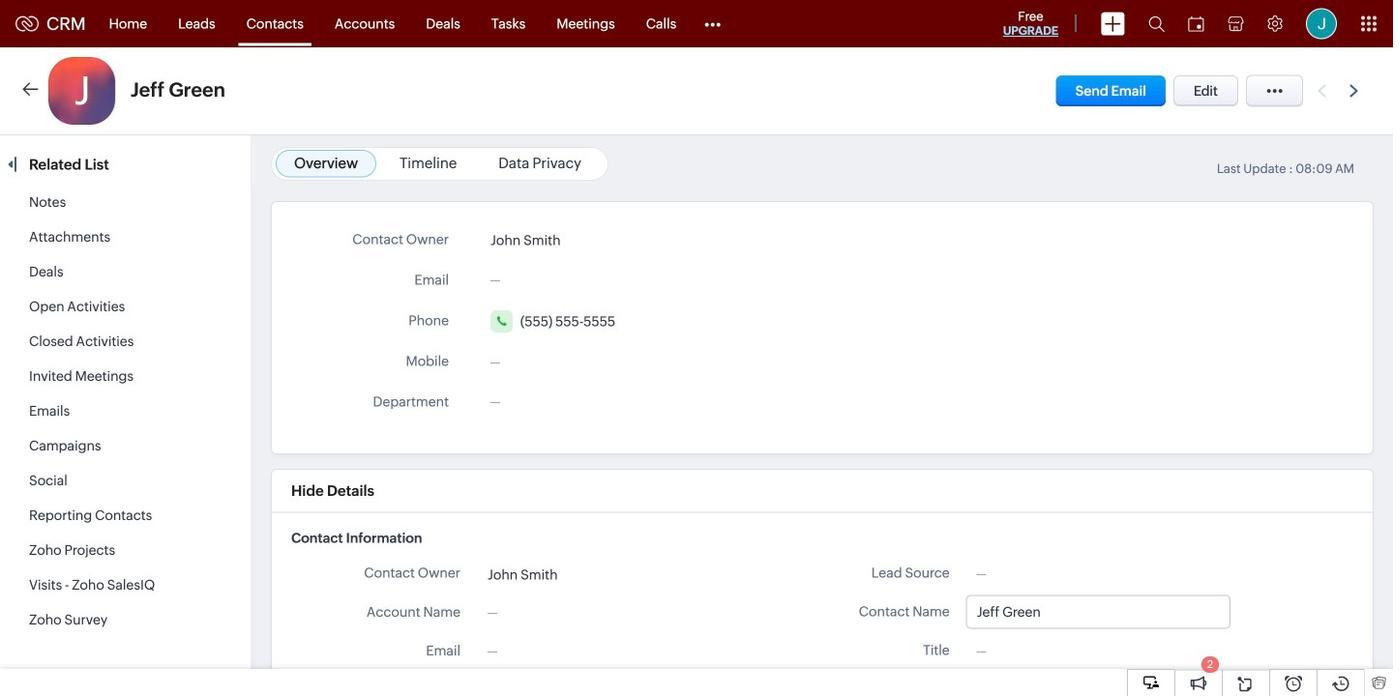 Task type: locate. For each thing, give the bounding box(es) containing it.
calendar image
[[1188, 16, 1205, 31]]

next record image
[[1350, 85, 1363, 97]]

profile image
[[1306, 8, 1337, 39]]

create menu image
[[1101, 12, 1125, 35]]

profile element
[[1295, 0, 1349, 47]]



Task type: vqa. For each thing, say whether or not it's contained in the screenshot.
topmost OF
no



Task type: describe. For each thing, give the bounding box(es) containing it.
create menu element
[[1090, 0, 1137, 47]]

logo image
[[15, 16, 39, 31]]

search element
[[1137, 0, 1177, 47]]

previous record image
[[1318, 85, 1327, 97]]

search image
[[1149, 15, 1165, 32]]

Other Modules field
[[692, 8, 734, 39]]



